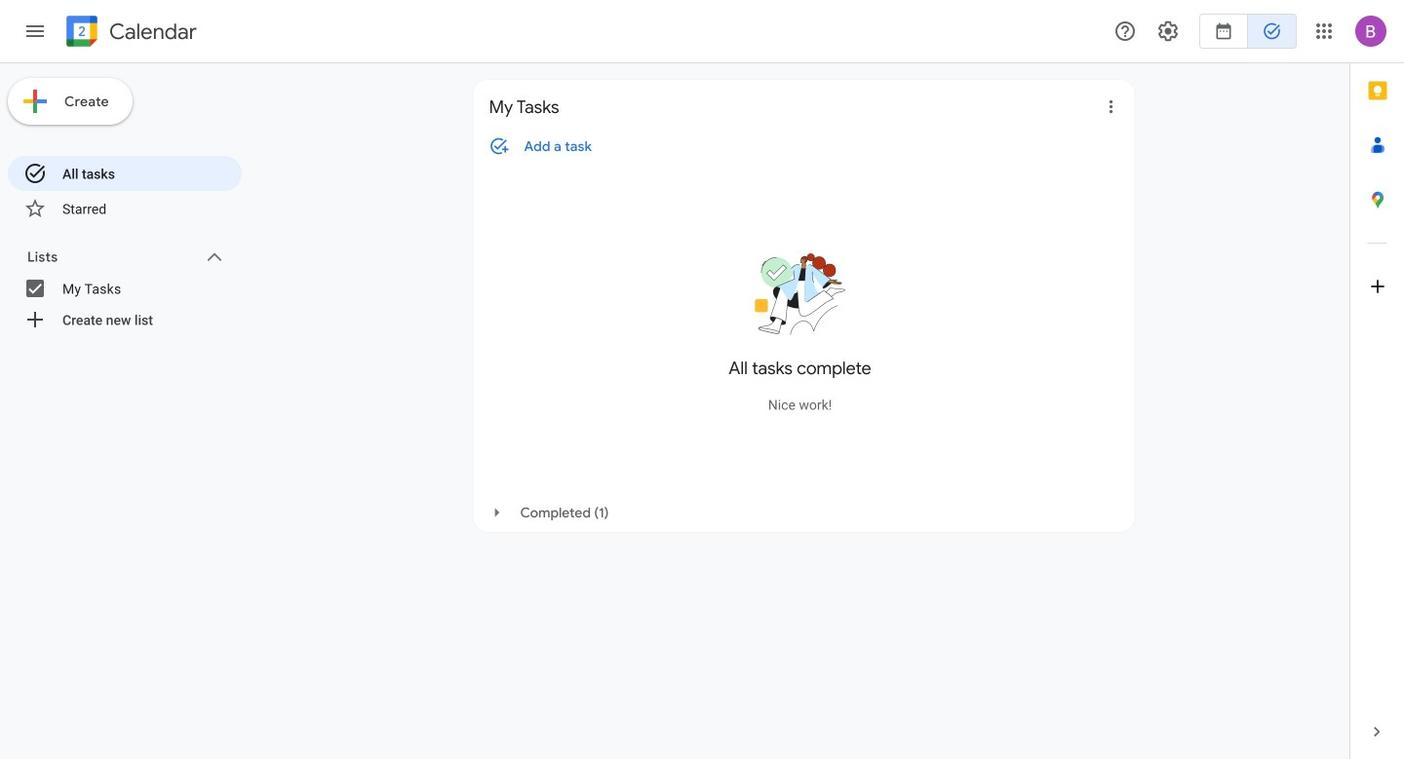 Task type: describe. For each thing, give the bounding box(es) containing it.
support menu image
[[1113, 20, 1137, 43]]

heading inside calendar element
[[105, 20, 197, 43]]



Task type: vqa. For each thing, say whether or not it's contained in the screenshot.
settings menu image
yes



Task type: locate. For each thing, give the bounding box(es) containing it.
heading
[[105, 20, 197, 43]]

tab list
[[1350, 63, 1404, 705]]

settings menu image
[[1156, 20, 1180, 43]]

calendar element
[[62, 12, 197, 55]]

tasks sidebar image
[[23, 20, 47, 43]]



